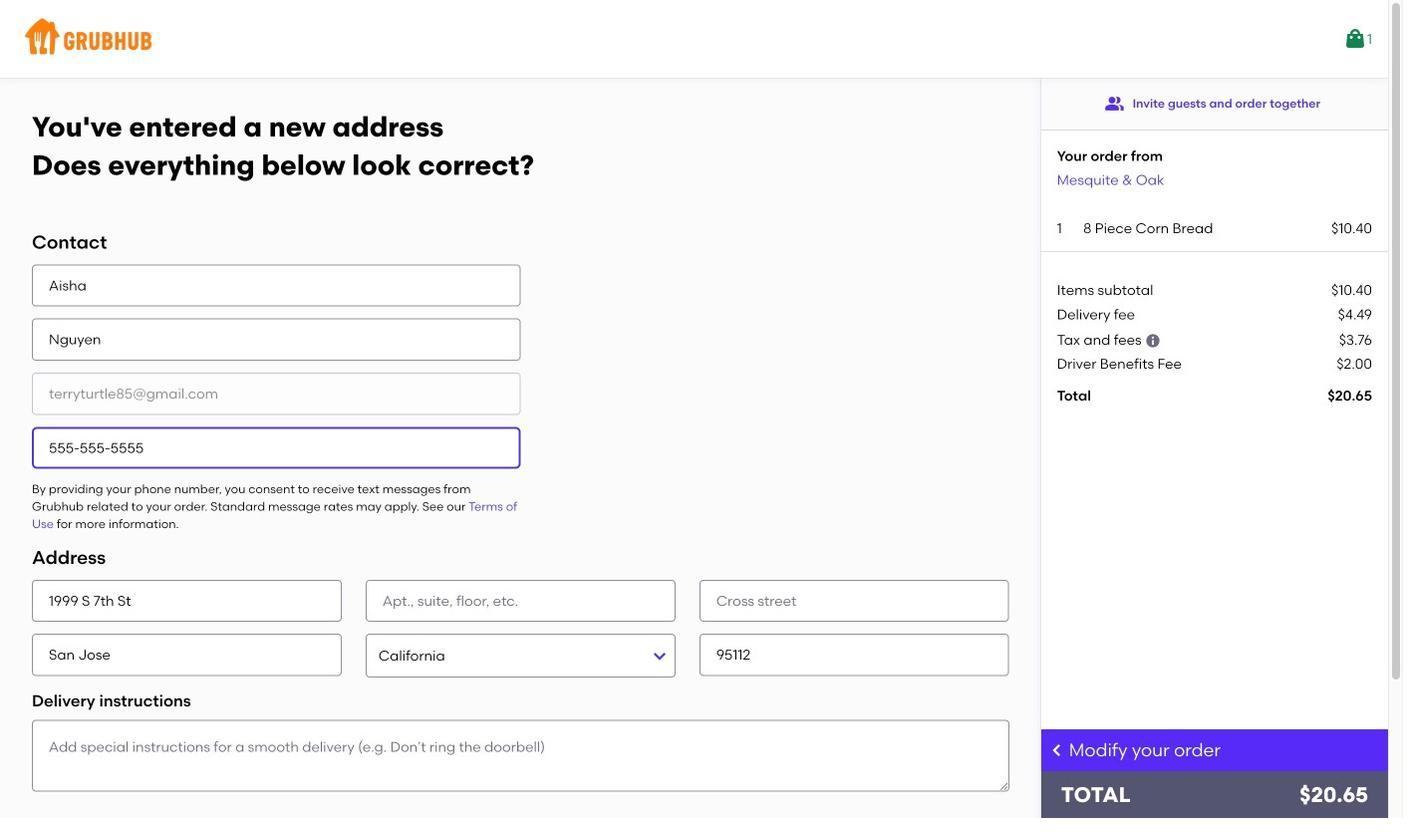 Task type: describe. For each thing, give the bounding box(es) containing it.
Last name text field
[[32, 319, 521, 361]]

City text field
[[32, 634, 342, 676]]

Cross street text field
[[699, 580, 1009, 622]]

svg image
[[1145, 333, 1161, 349]]

Address 1 text field
[[32, 580, 342, 622]]

people icon image
[[1105, 94, 1125, 114]]

svg image
[[1049, 742, 1065, 758]]

Zip text field
[[699, 634, 1009, 676]]



Task type: vqa. For each thing, say whether or not it's contained in the screenshot.
LAST NAME text field
yes



Task type: locate. For each thing, give the bounding box(es) containing it.
Email email field
[[32, 373, 521, 415]]

main navigation navigation
[[0, 0, 1388, 78]]

Address 2 text field
[[366, 580, 675, 622]]

Phone telephone field
[[32, 427, 521, 469]]

First name text field
[[32, 264, 521, 307]]

Add special instructions for a smooth delivery (e.g. Don't ring the doorbell) text field
[[32, 720, 1009, 792]]



